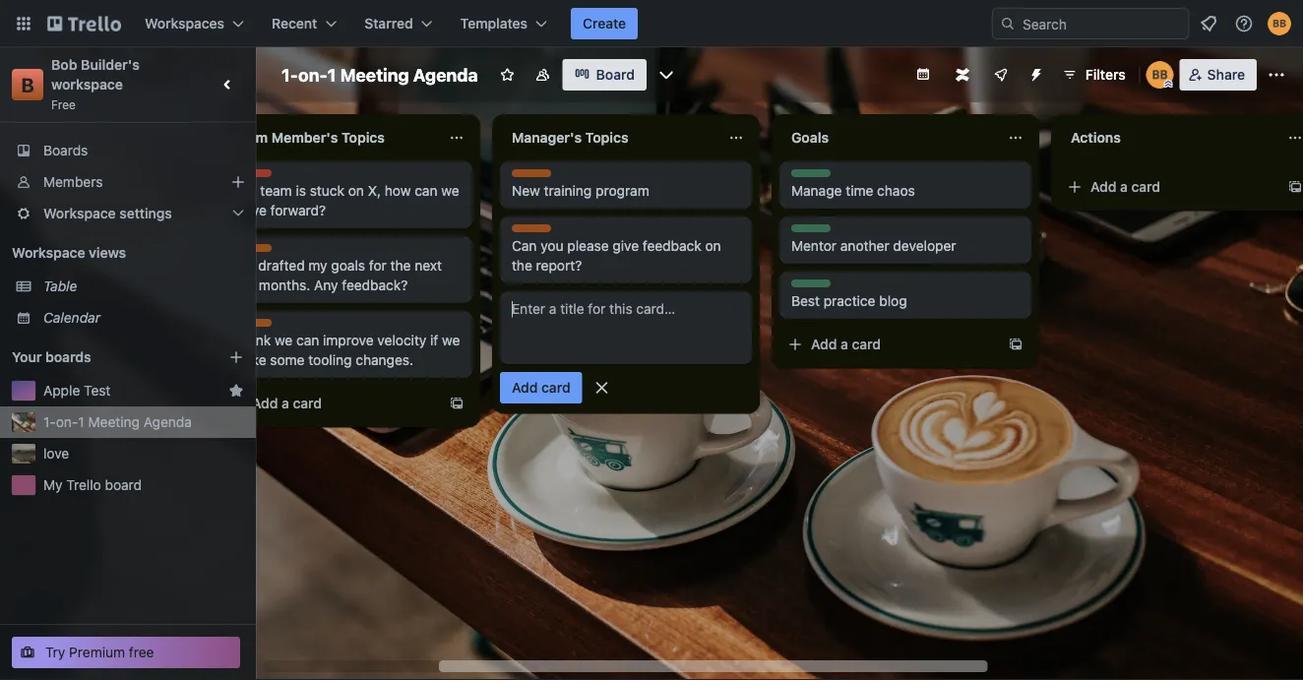 Task type: locate. For each thing, give the bounding box(es) containing it.
goal inside goal best practice blog
[[791, 281, 817, 294]]

the right for at the top of page
[[390, 257, 411, 274]]

2 vertical spatial a
[[282, 395, 289, 411]]

2 vertical spatial color: green, title: "goal" element
[[791, 280, 831, 294]]

Goals text field
[[780, 122, 996, 154]]

0 vertical spatial meeting
[[340, 64, 409, 85]]

we right how
[[441, 183, 459, 199]]

improve
[[323, 332, 374, 348]]

1 horizontal spatial on-
[[298, 64, 327, 85]]

bob
[[51, 57, 77, 73]]

0 vertical spatial add a card button
[[1059, 171, 1280, 203]]

topics up discuss new training program
[[585, 129, 628, 146]]

0 vertical spatial a
[[1120, 179, 1128, 195]]

goal mentor another developer
[[791, 225, 956, 254]]

0 horizontal spatial meeting
[[88, 414, 140, 430]]

your
[[12, 349, 42, 365]]

card down practice
[[852, 336, 881, 352]]

create from template… image
[[1008, 337, 1024, 352], [449, 396, 465, 411]]

1 horizontal spatial topics
[[585, 129, 628, 146]]

apple test link
[[43, 381, 220, 401]]

goal down the goals
[[791, 170, 817, 184]]

i've
[[232, 257, 255, 274]]

0 horizontal spatial 1-on-1 meeting agenda
[[43, 414, 192, 430]]

1 topics from the left
[[342, 129, 385, 146]]

i
[[232, 332, 236, 348]]

add a card button down tooling
[[220, 388, 441, 419]]

workspace down members
[[43, 205, 116, 221]]

recent button
[[260, 8, 349, 39]]

best practice blog link
[[791, 291, 1020, 311]]

agenda up love 'link'
[[143, 414, 192, 430]]

mentor another developer link
[[791, 236, 1020, 256]]

0 vertical spatial agenda
[[413, 64, 478, 85]]

1 horizontal spatial the
[[512, 257, 532, 274]]

workspace settings button
[[0, 198, 256, 229]]

2 horizontal spatial add a card button
[[1059, 171, 1280, 203]]

workspace for workspace settings
[[43, 205, 116, 221]]

goal down the mentor
[[791, 281, 817, 294]]

color: orange, title: "discuss" element down the "new"
[[512, 224, 556, 239]]

can you please give feedback on the report? link
[[512, 236, 740, 276]]

goal down the manage
[[791, 225, 817, 239]]

1 horizontal spatial create from template… image
[[1008, 337, 1024, 352]]

calendar power-up image
[[915, 66, 931, 82]]

add a card down the actions
[[1091, 179, 1160, 195]]

topics inside "text box"
[[585, 129, 628, 146]]

1 horizontal spatial agenda
[[413, 64, 478, 85]]

1 vertical spatial color: green, title: "goal" element
[[791, 224, 831, 239]]

add board image
[[228, 349, 244, 365]]

on- down recent dropdown button
[[298, 64, 327, 85]]

Board name text field
[[272, 59, 488, 91]]

0 vertical spatial on
[[348, 183, 364, 199]]

manage
[[791, 183, 842, 199]]

2 the from the left
[[512, 257, 532, 274]]

star or unstar board image
[[500, 67, 515, 83]]

discuss inside discuss new training program
[[512, 170, 556, 184]]

boards
[[43, 142, 88, 158]]

time
[[846, 183, 873, 199]]

add left cancel image in the bottom left of the page
[[512, 379, 538, 396]]

card down actions text field
[[1131, 179, 1160, 195]]

1 horizontal spatial meeting
[[340, 64, 409, 85]]

search image
[[1000, 16, 1016, 31]]

agenda inside board name text field
[[413, 64, 478, 85]]

the team is stuck on x, how can we move forward?
[[232, 183, 459, 219]]

2 vertical spatial add a card button
[[220, 388, 441, 419]]

1 discuss from the top
[[512, 170, 556, 184]]

i've drafted my goals for the next few months. any feedback?
[[232, 257, 442, 293]]

the
[[232, 183, 257, 199]]

1 vertical spatial on
[[705, 238, 721, 254]]

color: orange, title: "discuss" element
[[512, 169, 556, 184], [512, 224, 556, 239]]

0 vertical spatial add a card
[[1091, 179, 1160, 195]]

practice
[[824, 293, 875, 309]]

0 vertical spatial color: green, title: "goal" element
[[791, 169, 831, 184]]

1 vertical spatial on-
[[56, 414, 78, 430]]

months.
[[259, 277, 310, 293]]

goal for manage
[[791, 170, 817, 184]]

0 horizontal spatial on-
[[56, 414, 78, 430]]

bob builder (bobbuilder40) image
[[1146, 61, 1174, 89]]

color: green, title: "goal" element down the goals
[[791, 169, 831, 184]]

1 color: orange, title: "discuss" element from the top
[[512, 169, 556, 184]]

0 horizontal spatial on
[[348, 183, 364, 199]]

open information menu image
[[1234, 14, 1254, 33]]

workspace settings
[[43, 205, 172, 221]]

0 vertical spatial 1-
[[281, 64, 298, 85]]

add a card down some on the left
[[252, 395, 322, 411]]

cancel image
[[592, 378, 612, 398]]

0 vertical spatial create from template… image
[[1008, 337, 1024, 352]]

add a card button down 'blog'
[[780, 329, 1000, 360]]

add a card down practice
[[811, 336, 881, 352]]

filters button
[[1056, 59, 1132, 91]]

1 horizontal spatial a
[[841, 336, 848, 352]]

1 horizontal spatial 1-
[[281, 64, 298, 85]]

on-
[[298, 64, 327, 85], [56, 414, 78, 430]]

1 vertical spatial discuss
[[512, 225, 556, 239]]

is
[[296, 183, 306, 199]]

2 vertical spatial goal
[[791, 281, 817, 294]]

discuss up 'report?'
[[512, 225, 556, 239]]

0 horizontal spatial 1
[[78, 414, 84, 430]]

workspace visible image
[[535, 67, 551, 83]]

the down can on the left top of page
[[512, 257, 532, 274]]

we right the if
[[442, 332, 460, 348]]

team member's topics
[[232, 129, 385, 146]]

1 vertical spatial workspace
[[12, 245, 85, 261]]

1-on-1 meeting agenda down starred
[[281, 64, 478, 85]]

2 color: orange, title: "discuss" element from the top
[[512, 224, 556, 239]]

1 vertical spatial 1-
[[43, 414, 56, 430]]

try
[[45, 644, 65, 660]]

b
[[21, 73, 34, 96]]

add right starred icon
[[252, 395, 278, 411]]

color: green, title: "goal" element for mentor
[[791, 224, 831, 239]]

i think we can improve velocity if we make some tooling changes. link
[[232, 331, 461, 370]]

give
[[613, 238, 639, 254]]

agenda
[[413, 64, 478, 85], [143, 414, 192, 430]]

2 horizontal spatial add a card
[[1091, 179, 1160, 195]]

workspace views
[[12, 245, 126, 261]]

2 topics from the left
[[585, 129, 628, 146]]

1 vertical spatial add a card button
[[780, 329, 1000, 360]]

filters
[[1085, 66, 1126, 83]]

1 vertical spatial meeting
[[88, 414, 140, 430]]

0 vertical spatial on-
[[298, 64, 327, 85]]

bob builder's workspace free
[[51, 57, 143, 111]]

0 horizontal spatial 1-
[[43, 414, 56, 430]]

1 color: green, title: "goal" element from the top
[[791, 169, 831, 184]]

if
[[430, 332, 438, 348]]

add inside button
[[512, 379, 538, 396]]

card
[[1131, 179, 1160, 195], [852, 336, 881, 352], [541, 379, 570, 396], [293, 395, 322, 411]]

a
[[1120, 179, 1128, 195], [841, 336, 848, 352], [282, 395, 289, 411]]

2 goal from the top
[[791, 225, 817, 239]]

share button
[[1180, 59, 1257, 91]]

you
[[541, 238, 564, 254]]

1-on-1 meeting agenda
[[281, 64, 478, 85], [43, 414, 192, 430]]

color: green, title: "goal" element down the mentor
[[791, 280, 831, 294]]

some
[[270, 352, 305, 368]]

drafted
[[258, 257, 305, 274]]

0 horizontal spatial can
[[296, 332, 319, 348]]

free
[[129, 644, 154, 660]]

workspace
[[43, 205, 116, 221], [12, 245, 85, 261]]

discuss inside discuss can you please give feedback on the report?
[[512, 225, 556, 239]]

create
[[583, 15, 626, 31]]

1 vertical spatial 1-on-1 meeting agenda
[[43, 414, 192, 430]]

0 vertical spatial goal
[[791, 170, 817, 184]]

1 vertical spatial can
[[296, 332, 319, 348]]

workspace navigation collapse icon image
[[215, 71, 242, 98]]

few
[[232, 277, 255, 293]]

goal inside goal mentor another developer
[[791, 225, 817, 239]]

a down some on the left
[[282, 395, 289, 411]]

workspace up table
[[12, 245, 85, 261]]

think
[[240, 332, 271, 348]]

0 horizontal spatial topics
[[342, 129, 385, 146]]

blog
[[879, 293, 907, 309]]

card inside button
[[541, 379, 570, 396]]

0 vertical spatial 1-on-1 meeting agenda
[[281, 64, 478, 85]]

1 down apple test
[[78, 414, 84, 430]]

1 horizontal spatial on
[[705, 238, 721, 254]]

1 horizontal spatial can
[[415, 183, 438, 199]]

1 vertical spatial a
[[841, 336, 848, 352]]

best
[[791, 293, 820, 309]]

1 horizontal spatial 1
[[327, 64, 336, 85]]

color: green, title: "goal" element for manage
[[791, 169, 831, 184]]

my trello board link
[[43, 475, 244, 495]]

topics up x,
[[342, 129, 385, 146]]

we
[[441, 183, 459, 199], [275, 332, 293, 348], [442, 332, 460, 348]]

a down practice
[[841, 336, 848, 352]]

2 vertical spatial add a card
[[252, 395, 322, 411]]

1 vertical spatial goal
[[791, 225, 817, 239]]

on
[[348, 183, 364, 199], [705, 238, 721, 254]]

1- up love
[[43, 414, 56, 430]]

2 horizontal spatial a
[[1120, 179, 1128, 195]]

can right how
[[415, 183, 438, 199]]

can up some on the left
[[296, 332, 319, 348]]

1 horizontal spatial add a card
[[811, 336, 881, 352]]

apple
[[43, 382, 80, 399]]

0 vertical spatial 1
[[327, 64, 336, 85]]

add a card button down actions text field
[[1059, 171, 1280, 203]]

1 vertical spatial add a card
[[811, 336, 881, 352]]

member's
[[271, 129, 338, 146]]

on right "feedback"
[[705, 238, 721, 254]]

on inside 'the team is stuck on x, how can we move forward?'
[[348, 183, 364, 199]]

a for goals
[[841, 336, 848, 352]]

goal best practice blog
[[791, 281, 907, 309]]

changes.
[[356, 352, 413, 368]]

the
[[390, 257, 411, 274], [512, 257, 532, 274]]

0 vertical spatial workspace
[[43, 205, 116, 221]]

1 the from the left
[[390, 257, 411, 274]]

manage time chaos link
[[791, 181, 1020, 201]]

color: orange, title: "discuss" element down the manager's
[[512, 169, 556, 184]]

1 goal from the top
[[791, 170, 817, 184]]

on left x,
[[348, 183, 364, 199]]

1 horizontal spatial 1-on-1 meeting agenda
[[281, 64, 478, 85]]

1 down recent dropdown button
[[327, 64, 336, 85]]

meeting down test
[[88, 414, 140, 430]]

0 horizontal spatial agenda
[[143, 414, 192, 430]]

1-on-1 meeting agenda down apple test link
[[43, 414, 192, 430]]

workspace inside "popup button"
[[43, 205, 116, 221]]

2 color: green, title: "goal" element from the top
[[791, 224, 831, 239]]

color: orange, title: "discuss" element for can
[[512, 224, 556, 239]]

add a card for goals
[[811, 336, 881, 352]]

starred icon image
[[228, 383, 244, 399]]

goal inside goal manage time chaos
[[791, 170, 817, 184]]

Team Member's Topics text field
[[220, 122, 437, 154]]

team
[[260, 183, 292, 199]]

0 horizontal spatial the
[[390, 257, 411, 274]]

color: green, title: "goal" element down the manage
[[791, 224, 831, 239]]

2 discuss from the top
[[512, 225, 556, 239]]

1 vertical spatial create from template… image
[[449, 396, 465, 411]]

3 goal from the top
[[791, 281, 817, 294]]

color: green, title: "goal" element
[[791, 169, 831, 184], [791, 224, 831, 239], [791, 280, 831, 294]]

a down the actions
[[1120, 179, 1128, 195]]

try premium free
[[45, 644, 154, 660]]

table
[[43, 278, 77, 294]]

board
[[105, 477, 142, 493]]

agenda left star or unstar board icon
[[413, 64, 478, 85]]

3 color: green, title: "goal" element from the top
[[791, 280, 831, 294]]

bob builder (bobbuilder40) image
[[1268, 12, 1291, 35]]

0 vertical spatial color: orange, title: "discuss" element
[[512, 169, 556, 184]]

meeting down starred
[[340, 64, 409, 85]]

my trello board
[[43, 477, 142, 493]]

on- inside board name text field
[[298, 64, 327, 85]]

add a card
[[1091, 179, 1160, 195], [811, 336, 881, 352], [252, 395, 322, 411]]

on- down apple
[[56, 414, 78, 430]]

0 vertical spatial can
[[415, 183, 438, 199]]

discuss down the manager's
[[512, 170, 556, 184]]

discuss new training program
[[512, 170, 649, 199]]

i think we can improve velocity if we make some tooling changes.
[[232, 332, 460, 368]]

card down some on the left
[[293, 395, 322, 411]]

1- down 'recent'
[[281, 64, 298, 85]]

0 horizontal spatial add a card button
[[220, 388, 441, 419]]

apple test
[[43, 382, 111, 399]]

1 horizontal spatial add a card button
[[780, 329, 1000, 360]]

views
[[89, 245, 126, 261]]

1 vertical spatial color: orange, title: "discuss" element
[[512, 224, 556, 239]]

0 horizontal spatial create from template… image
[[449, 396, 465, 411]]

0 notifications image
[[1197, 12, 1220, 35]]

report?
[[536, 257, 582, 274]]

card left cancel image in the bottom left of the page
[[541, 379, 570, 396]]

0 vertical spatial discuss
[[512, 170, 556, 184]]



Task type: describe. For each thing, give the bounding box(es) containing it.
new
[[512, 183, 540, 199]]

this member is an admin of this board. image
[[1164, 80, 1173, 89]]

meeting inside board name text field
[[340, 64, 409, 85]]

love link
[[43, 444, 244, 464]]

for
[[369, 257, 387, 274]]

how
[[385, 183, 411, 199]]

boards link
[[0, 135, 256, 166]]

add a card button for actions
[[1059, 171, 1280, 203]]

boards
[[45, 349, 91, 365]]

0 horizontal spatial add a card
[[252, 395, 322, 411]]

share
[[1207, 66, 1245, 83]]

members
[[43, 174, 103, 190]]

table link
[[43, 277, 244, 296]]

add a card button for team member's topics
[[220, 388, 441, 419]]

stuck
[[310, 183, 344, 199]]

goal for mentor
[[791, 225, 817, 239]]

your boards
[[12, 349, 91, 365]]

x,
[[368, 183, 381, 199]]

discuss for new
[[512, 170, 556, 184]]

program
[[596, 183, 649, 199]]

add card button
[[500, 372, 582, 404]]

a for actions
[[1120, 179, 1128, 195]]

primary element
[[0, 0, 1303, 47]]

my
[[43, 477, 63, 493]]

power ups image
[[993, 67, 1009, 83]]

confluence icon image
[[955, 68, 969, 82]]

workspace
[[51, 76, 123, 93]]

1 vertical spatial agenda
[[143, 414, 192, 430]]

can inside 'the team is stuck on x, how can we move forward?'
[[415, 183, 438, 199]]

1-on-1 meeting agenda inside board name text field
[[281, 64, 478, 85]]

goal for best
[[791, 281, 817, 294]]

free
[[51, 97, 76, 111]]

workspaces button
[[133, 8, 256, 39]]

forward?
[[270, 202, 326, 219]]

topics inside text box
[[342, 129, 385, 146]]

can inside i think we can improve velocity if we make some tooling changes.
[[296, 332, 319, 348]]

the team is stuck on x, how can we move forward? link
[[232, 181, 461, 220]]

0 horizontal spatial a
[[282, 395, 289, 411]]

templates button
[[449, 8, 559, 39]]

next
[[415, 257, 442, 274]]

tooling
[[308, 352, 352, 368]]

any
[[314, 277, 338, 293]]

starred button
[[353, 8, 445, 39]]

calendar link
[[43, 308, 244, 328]]

create button
[[571, 8, 638, 39]]

add card
[[512, 379, 570, 396]]

goals
[[791, 129, 829, 146]]

feedback
[[643, 238, 702, 254]]

add a card for actions
[[1091, 179, 1160, 195]]

automation image
[[1020, 59, 1048, 87]]

color: green, title: "goal" element for best
[[791, 280, 831, 294]]

workspaces
[[145, 15, 224, 31]]

board link
[[563, 59, 647, 91]]

can
[[512, 238, 537, 254]]

goal manage time chaos
[[791, 170, 915, 199]]

Actions text field
[[1059, 122, 1276, 154]]

workspace for workspace views
[[12, 245, 85, 261]]

board
[[596, 66, 635, 83]]

add a card button for goals
[[780, 329, 1000, 360]]

create from template… image
[[1287, 179, 1303, 195]]

the inside discuss can you please give feedback on the report?
[[512, 257, 532, 274]]

mentor
[[791, 238, 837, 254]]

back to home image
[[47, 8, 121, 39]]

another
[[840, 238, 889, 254]]

1 inside board name text field
[[327, 64, 336, 85]]

customize views image
[[656, 65, 676, 85]]

developer
[[893, 238, 956, 254]]

Search field
[[1016, 9, 1188, 38]]

premium
[[69, 644, 125, 660]]

bob builder's workspace link
[[51, 57, 143, 93]]

your boards with 4 items element
[[12, 345, 199, 369]]

settings
[[119, 205, 172, 221]]

my
[[308, 257, 327, 274]]

chaos
[[877, 183, 915, 199]]

the inside i've drafted my goals for the next few months. any feedback?
[[390, 257, 411, 274]]

training
[[544, 183, 592, 199]]

we inside 'the team is stuck on x, how can we move forward?'
[[441, 183, 459, 199]]

add down best
[[811, 336, 837, 352]]

show menu image
[[1267, 65, 1286, 85]]

color: orange, title: "discuss" element for new
[[512, 169, 556, 184]]

on inside discuss can you please give feedback on the report?
[[705, 238, 721, 254]]

discuss can you please give feedback on the report?
[[512, 225, 721, 274]]

test
[[84, 382, 111, 399]]

Enter a title for this card… text field
[[500, 291, 752, 364]]

1- inside board name text field
[[281, 64, 298, 85]]

manager's
[[512, 129, 582, 146]]

love
[[43, 445, 69, 462]]

1-on-1 meeting agenda link
[[43, 412, 244, 432]]

try premium free button
[[12, 637, 240, 668]]

we up some on the left
[[275, 332, 293, 348]]

Manager's Topics text field
[[500, 122, 717, 154]]

team
[[232, 129, 268, 146]]

starred
[[364, 15, 413, 31]]

1 vertical spatial 1
[[78, 414, 84, 430]]

templates
[[460, 15, 528, 31]]

feedback?
[[342, 277, 408, 293]]

i've drafted my goals for the next few months. any feedback? link
[[232, 256, 461, 295]]

manager's topics
[[512, 129, 628, 146]]

b link
[[12, 69, 43, 100]]

add down the actions
[[1091, 179, 1117, 195]]

discuss for can
[[512, 225, 556, 239]]

make
[[232, 352, 266, 368]]

trello
[[66, 477, 101, 493]]

builder's
[[81, 57, 140, 73]]

create from template… image for best practice blog
[[1008, 337, 1024, 352]]

create from template… image for i think we can improve velocity if we make some tooling changes.
[[449, 396, 465, 411]]

move
[[232, 202, 267, 219]]

members link
[[0, 166, 256, 198]]



Task type: vqa. For each thing, say whether or not it's contained in the screenshot.
Jeremy Miller (jeremymiller198) icon
no



